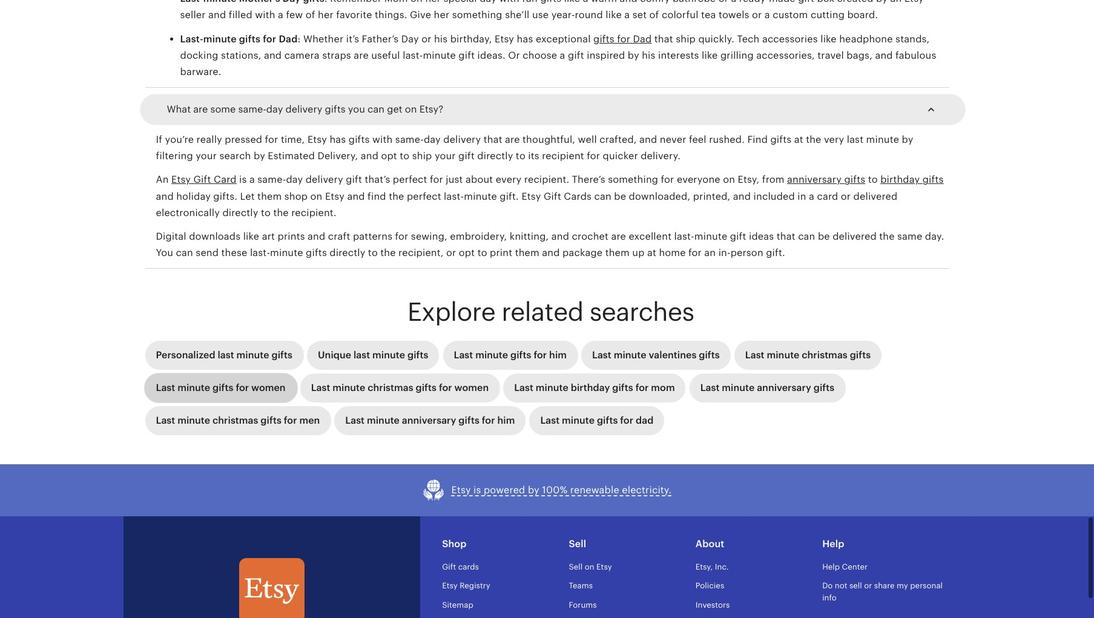 Task type: locate. For each thing, give the bounding box(es) containing it.
is up let
[[239, 174, 247, 186]]

ship inside the that ship quickly. tech accessories like headphone stands, docking stations, and camera straps are useful last-minute gift ideas. or choose a gift inspired by his interests like grilling accessories, travel bags, and fabulous barware.
[[676, 33, 696, 45]]

2 horizontal spatial last
[[847, 134, 864, 145]]

0 horizontal spatial be
[[614, 191, 626, 202]]

policies link
[[696, 581, 724, 591]]

2 horizontal spatial with
[[499, 0, 520, 4]]

last
[[847, 134, 864, 145], [218, 349, 234, 361], [354, 349, 370, 361]]

his
[[434, 33, 448, 45], [642, 49, 656, 61]]

gift left box
[[798, 0, 814, 4]]

personalized
[[156, 349, 215, 361]]

gift up person
[[730, 231, 746, 242]]

1 horizontal spatial etsy,
[[738, 174, 760, 186]]

recipient.
[[524, 174, 569, 186], [291, 207, 337, 219]]

docking
[[180, 49, 218, 61]]

day inside dropdown button
[[266, 104, 283, 115]]

etsy?
[[419, 104, 443, 115]]

2 horizontal spatial christmas
[[802, 349, 848, 361]]

gift. down ideas at the top of page
[[766, 247, 785, 259]]

never
[[660, 134, 686, 145]]

by inside etsy is powered by 100% renewable electricity. button
[[528, 484, 540, 496]]

something down 'special'
[[452, 9, 502, 21]]

what are some same-day delivery gifts you can get on etsy?
[[167, 104, 443, 115]]

1 help from the top
[[822, 538, 844, 550]]

etsy is powered by 100% renewable electricity.
[[451, 484, 672, 496]]

or inside digital downloads like art prints and craft patterns for sewing, embroidery, knitting, and crochet are excellent last-minute gift ideas that can be delivered the same day. you can send these last-minute gifts directly to the recipient, or opt to print them and package them up at home for an in-person gift.
[[446, 247, 456, 259]]

0 horizontal spatial his
[[434, 33, 448, 45]]

crochet
[[572, 231, 609, 242]]

christmas for last minute christmas gifts for men
[[213, 415, 258, 426]]

to up art
[[261, 207, 271, 219]]

on inside : remember mom on her special day with fun gifts like a warm and comfy bathrobe or a ready-made gift box created by an etsy seller and filled with a few of her favorite things. give her something she'll use year-round like a set of colorful tea towels or a custom cutting board.
[[411, 0, 423, 4]]

something
[[452, 9, 502, 21], [608, 174, 658, 186]]

christmas for last minute christmas gifts for women
[[368, 382, 413, 393]]

home
[[659, 247, 686, 259]]

0 horizontal spatial your
[[196, 150, 217, 162]]

digital
[[156, 231, 186, 242]]

and down headphone
[[875, 49, 893, 61]]

1 vertical spatial with
[[255, 9, 275, 21]]

or right sell
[[864, 581, 872, 591]]

personal
[[910, 581, 943, 591]]

etsy, left inc. at the bottom
[[696, 562, 713, 571]]

opt inside if you're really pressed for time, etsy has gifts with same-day delivery that are thoughtful, well crafted, and never feel rushed. find gifts at the very last minute by filtering your search by estimated delivery, and opt to ship your gift directly to its recipient for quicker delivery.
[[381, 150, 397, 162]]

1 horizontal spatial directly
[[330, 247, 365, 259]]

investors link
[[696, 601, 730, 610]]

2 sell from the top
[[569, 562, 583, 571]]

if
[[156, 134, 162, 145]]

delivery inside the an etsy gift card is a same-day delivery gift that's perfect for just about every recipient. there's something for everyone on etsy, from anniversary gifts to birthday gifts and holiday gifts. let them shop on etsy and find the perfect last-minute gift. etsy gift cards can be downloaded, printed, and included in a card or delivered electronically directly to the recipient.
[[306, 174, 343, 186]]

sell on etsy
[[569, 562, 612, 571]]

last for unique last minute gifts
[[354, 349, 370, 361]]

bathrobe
[[673, 0, 716, 4]]

at inside if you're really pressed for time, etsy has gifts with same-day delivery that are thoughtful, well crafted, and never feel rushed. find gifts at the very last minute by filtering your search by estimated delivery, and opt to ship your gift directly to its recipient for quicker delivery.
[[794, 134, 803, 145]]

same- inside dropdown button
[[238, 104, 266, 115]]

1 horizontal spatial dad
[[633, 33, 652, 45]]

2 vertical spatial with
[[372, 134, 393, 145]]

by up board.
[[876, 0, 888, 4]]

1 horizontal spatial his
[[642, 49, 656, 61]]

ship up interests
[[676, 33, 696, 45]]

something inside the an etsy gift card is a same-day delivery gift that's perfect for just about every recipient. there's something for everyone on etsy, from anniversary gifts to birthday gifts and holiday gifts. let them shop on etsy and find the perfect last-minute gift. etsy gift cards can be downloaded, printed, and included in a card or delivered electronically directly to the recipient.
[[608, 174, 658, 186]]

0 horizontal spatial dad
[[279, 33, 298, 45]]

1 horizontal spatial last
[[354, 349, 370, 361]]

last- down 'day'
[[403, 49, 423, 61]]

minute inside 'link'
[[367, 415, 400, 426]]

1 vertical spatial be
[[818, 231, 830, 242]]

1 vertical spatial gift
[[544, 191, 561, 202]]

0 vertical spatial is
[[239, 174, 247, 186]]

0 vertical spatial that
[[655, 33, 673, 45]]

1 vertical spatial him
[[497, 415, 515, 426]]

it's
[[346, 33, 359, 45]]

sitemap link
[[442, 601, 473, 610]]

minute inside "link"
[[562, 415, 595, 426]]

0 horizontal spatial last
[[218, 349, 234, 361]]

1 vertical spatial anniversary
[[757, 382, 811, 393]]

1 vertical spatial that
[[484, 134, 502, 145]]

1 vertical spatial at
[[647, 247, 656, 259]]

1 vertical spatial an
[[704, 247, 716, 259]]

about
[[696, 538, 724, 550]]

searches
[[590, 298, 694, 327]]

2 horizontal spatial gift
[[544, 191, 561, 202]]

your
[[196, 150, 217, 162], [435, 150, 456, 162]]

0 vertical spatial an
[[890, 0, 902, 4]]

last- inside the that ship quickly. tech accessories like headphone stands, docking stations, and camera straps are useful last-minute gift ideas. or choose a gift inspired by his interests like grilling accessories, travel bags, and fabulous barware.
[[403, 49, 423, 61]]

0 horizontal spatial etsy,
[[696, 562, 713, 571]]

2 vertical spatial directly
[[330, 247, 365, 259]]

0 horizontal spatial christmas
[[213, 415, 258, 426]]

help center
[[822, 562, 868, 571]]

: up camera
[[298, 33, 301, 45]]

his left birthday,
[[434, 33, 448, 45]]

excellent
[[629, 231, 672, 242]]

etsy right time,
[[308, 134, 327, 145]]

0 vertical spatial his
[[434, 33, 448, 45]]

for inside 'link'
[[482, 415, 495, 426]]

art
[[262, 231, 275, 242]]

1 vertical spatial has
[[330, 134, 346, 145]]

stations,
[[221, 49, 261, 61]]

you
[[156, 247, 173, 259]]

your down really
[[196, 150, 217, 162]]

2 vertical spatial anniversary
[[402, 415, 456, 426]]

downloaded,
[[629, 191, 690, 202]]

last minute gifts for him link
[[443, 341, 578, 370]]

day up time,
[[266, 104, 283, 115]]

1 vertical spatial his
[[642, 49, 656, 61]]

0 vertical spatial christmas
[[802, 349, 848, 361]]

1 horizontal spatial your
[[435, 150, 456, 162]]

with inside if you're really pressed for time, etsy has gifts with same-day delivery that are thoughtful, well crafted, and never feel rushed. find gifts at the very last minute by filtering your search by estimated delivery, and opt to ship your gift directly to its recipient for quicker delivery.
[[372, 134, 393, 145]]

are inside if you're really pressed for time, etsy has gifts with same-day delivery that are thoughtful, well crafted, and never feel rushed. find gifts at the very last minute by filtering your search by estimated delivery, and opt to ship your gift directly to its recipient for quicker delivery.
[[505, 134, 520, 145]]

last right very
[[847, 134, 864, 145]]

that right ideas at the top of page
[[777, 231, 796, 242]]

1 horizontal spatial something
[[608, 174, 658, 186]]

last inside 'link'
[[345, 415, 365, 426]]

has up or
[[517, 33, 533, 45]]

day.
[[925, 231, 944, 242]]

downloads
[[189, 231, 241, 242]]

printed,
[[693, 191, 731, 202]]

delivery,
[[318, 150, 358, 162]]

1 horizontal spatial him
[[549, 349, 567, 361]]

day
[[401, 33, 419, 45]]

at left very
[[794, 134, 803, 145]]

gift
[[798, 0, 814, 4], [459, 49, 475, 61], [568, 49, 584, 61], [458, 150, 475, 162], [346, 174, 362, 186], [730, 231, 746, 242]]

1 sell from the top
[[569, 538, 586, 550]]

same- up shop
[[258, 174, 286, 186]]

0 horizontal spatial something
[[452, 9, 502, 21]]

0 vertical spatial be
[[614, 191, 626, 202]]

0 horizontal spatial ship
[[412, 150, 432, 162]]

delivered inside the an etsy gift card is a same-day delivery gift that's perfect for just about every recipient. there's something for everyone on etsy, from anniversary gifts to birthday gifts and holiday gifts. let them shop on etsy and find the perfect last-minute gift. etsy gift cards can be downloaded, printed, and included in a card or delivered electronically directly to the recipient.
[[854, 191, 898, 202]]

1 vertical spatial delivery
[[443, 134, 481, 145]]

gift up just
[[458, 150, 475, 162]]

are right crochet at right
[[611, 231, 626, 242]]

2 dad from the left
[[633, 33, 652, 45]]

recipient. down shop
[[291, 207, 337, 219]]

what are some same-day delivery gifts you can get on etsy? button
[[156, 95, 949, 124]]

gift down exceptional
[[568, 49, 584, 61]]

print
[[490, 247, 512, 259]]

dad down set
[[633, 33, 652, 45]]

day right 'special'
[[480, 0, 497, 4]]

opt up that's
[[381, 150, 397, 162]]

0 horizontal spatial an
[[704, 247, 716, 259]]

a up round
[[583, 0, 588, 4]]

be inside digital downloads like art prints and craft patterns for sewing, embroidery, knitting, and crochet are excellent last-minute gift ideas that can be delivered the same day. you can send these last-minute gifts directly to the recipient, or opt to print them and package them up at home for an in-person gift.
[[818, 231, 830, 242]]

1 vertical spatial help
[[822, 562, 840, 571]]

0 horizontal spatial of
[[306, 9, 315, 21]]

0 horizontal spatial gift
[[193, 174, 211, 186]]

1 horizontal spatial women
[[455, 382, 489, 393]]

0 vertical spatial at
[[794, 134, 803, 145]]

1 horizontal spatial that
[[655, 33, 673, 45]]

investors
[[696, 601, 730, 610]]

1 vertical spatial gift.
[[766, 247, 785, 259]]

0 horizontal spatial women
[[251, 382, 286, 393]]

her right give
[[434, 9, 449, 21]]

etsy up stands, at the right of page
[[905, 0, 924, 4]]

are left thoughtful,
[[505, 134, 520, 145]]

like down quickly.
[[702, 49, 718, 61]]

last for last minute valentines gifts
[[592, 349, 611, 361]]

help
[[822, 538, 844, 550], [822, 562, 840, 571]]

0 vertical spatial sell
[[569, 538, 586, 550]]

her up give
[[425, 0, 441, 4]]

last- down just
[[444, 191, 464, 202]]

gift inside : remember mom on her special day with fun gifts like a warm and comfy bathrobe or a ready-made gift box created by an etsy seller and filled with a few of her favorite things. give her something she'll use year-round like a set of colorful tea towels or a custom cutting board.
[[798, 0, 814, 4]]

can down there's
[[594, 191, 612, 202]]

2 your from the left
[[435, 150, 456, 162]]

directly
[[477, 150, 513, 162], [222, 207, 258, 219], [330, 247, 365, 259]]

1 vertical spatial christmas
[[368, 382, 413, 393]]

1 vertical spatial is
[[474, 484, 481, 496]]

1 vertical spatial ship
[[412, 150, 432, 162]]

last inside "link"
[[540, 415, 560, 426]]

can inside the an etsy gift card is a same-day delivery gift that's perfect for just about every recipient. there's something for everyone on etsy, from anniversary gifts to birthday gifts and holiday gifts. let them shop on etsy and find the perfect last-minute gift. etsy gift cards can be downloaded, printed, and included in a card or delivered electronically directly to the recipient.
[[594, 191, 612, 202]]

1 horizontal spatial be
[[818, 231, 830, 242]]

anniversary down last minute christmas gifts link on the right bottom of the page
[[757, 382, 811, 393]]

his inside the that ship quickly. tech accessories like headphone stands, docking stations, and camera straps are useful last-minute gift ideas. or choose a gift inspired by his interests like grilling accessories, travel bags, and fabulous barware.
[[642, 49, 656, 61]]

same-
[[238, 104, 266, 115], [395, 134, 424, 145], [258, 174, 286, 186]]

that inside digital downloads like art prints and craft patterns for sewing, embroidery, knitting, and crochet are excellent last-minute gift ideas that can be delivered the same day. you can send these last-minute gifts directly to the recipient, or opt to print them and package them up at home for an in-person gift.
[[777, 231, 796, 242]]

and down an
[[156, 191, 174, 202]]

by left 100%
[[528, 484, 540, 496]]

crafted,
[[600, 134, 637, 145]]

craft
[[328, 231, 350, 242]]

etsy up 'sitemap' link
[[442, 581, 458, 591]]

the left the same
[[879, 231, 895, 242]]

that inside the that ship quickly. tech accessories like headphone stands, docking stations, and camera straps are useful last-minute gift ideas. or choose a gift inspired by his interests like grilling accessories, travel bags, and fabulous barware.
[[655, 33, 673, 45]]

last for last minute anniversary gifts for him
[[345, 415, 365, 426]]

and left camera
[[264, 49, 282, 61]]

etsy left powered
[[451, 484, 471, 496]]

is inside button
[[474, 484, 481, 496]]

knitting,
[[510, 231, 549, 242]]

1 horizontal spatial an
[[890, 0, 902, 4]]

0 horizontal spatial recipient.
[[291, 207, 337, 219]]

1 women from the left
[[251, 382, 286, 393]]

its
[[528, 150, 539, 162]]

an
[[156, 174, 169, 186]]

perfect up sewing,
[[407, 191, 441, 202]]

birthday up last minute gifts for dad
[[571, 382, 610, 393]]

at inside digital downloads like art prints and craft patterns for sewing, embroidery, knitting, and crochet are excellent last-minute gift ideas that can be delivered the same day. you can send these last-minute gifts directly to the recipient, or opt to print them and package them up at home for an in-person gift.
[[647, 247, 656, 259]]

recipient. down the 'its'
[[524, 174, 569, 186]]

2 help from the top
[[822, 562, 840, 571]]

like inside digital downloads like art prints and craft patterns for sewing, embroidery, knitting, and crochet are excellent last-minute gift ideas that can be delivered the same day. you can send these last-minute gifts directly to the recipient, or opt to print them and package them up at home for an in-person gift.
[[243, 231, 259, 242]]

0 horizontal spatial him
[[497, 415, 515, 426]]

last-
[[403, 49, 423, 61], [444, 191, 464, 202], [674, 231, 694, 242], [250, 247, 270, 259]]

his left interests
[[642, 49, 656, 61]]

sell up teams link
[[569, 562, 583, 571]]

directly inside if you're really pressed for time, etsy has gifts with same-day delivery that are thoughtful, well crafted, and never feel rushed. find gifts at the very last minute by filtering your search by estimated delivery, and opt to ship your gift directly to its recipient for quicker delivery.
[[477, 150, 513, 162]]

1 vertical spatial sell
[[569, 562, 583, 571]]

1 horizontal spatial opt
[[459, 247, 475, 259]]

and left find
[[347, 191, 365, 202]]

gifts inside 'link'
[[459, 415, 480, 426]]

and right printed,
[[733, 191, 751, 202]]

last for last minute christmas gifts for women
[[311, 382, 330, 393]]

on
[[411, 0, 423, 4], [405, 104, 417, 115], [723, 174, 735, 186], [310, 191, 322, 202], [585, 562, 594, 571]]

time,
[[281, 134, 305, 145]]

explore
[[407, 298, 495, 327]]

personalized last minute gifts
[[156, 349, 293, 361]]

anniversary down last minute christmas gifts for women link
[[402, 415, 456, 426]]

a down exceptional
[[560, 49, 565, 61]]

dad up camera
[[279, 33, 298, 45]]

last for last minute christmas gifts
[[745, 349, 765, 361]]

gift inside if you're really pressed for time, etsy has gifts with same-day delivery that are thoughtful, well crafted, and never feel rushed. find gifts at the very last minute by filtering your search by estimated delivery, and opt to ship your gift directly to its recipient for quicker delivery.
[[458, 150, 475, 162]]

same- down get
[[395, 134, 424, 145]]

1 horizontal spatial :
[[324, 0, 328, 4]]

gift inside the an etsy gift card is a same-day delivery gift that's perfect for just about every recipient. there's something for everyone on etsy, from anniversary gifts to birthday gifts and holiday gifts. let them shop on etsy and find the perfect last-minute gift. etsy gift cards can be downloaded, printed, and included in a card or delivered electronically directly to the recipient.
[[346, 174, 362, 186]]

or
[[719, 0, 729, 4], [752, 9, 762, 21], [422, 33, 431, 45], [841, 191, 851, 202], [446, 247, 456, 259], [864, 581, 872, 591]]

women
[[251, 382, 286, 393], [455, 382, 489, 393]]

0 vertical spatial directly
[[477, 150, 513, 162]]

day up shop
[[286, 174, 303, 186]]

birthday up the same
[[881, 174, 920, 186]]

women up last minute christmas gifts for men
[[251, 382, 286, 393]]

last minute gifts for him
[[454, 349, 567, 361]]

2 horizontal spatial that
[[777, 231, 796, 242]]

0 vertical spatial delivered
[[854, 191, 898, 202]]

: remember mom on her special day with fun gifts like a warm and comfy bathrobe or a ready-made gift box created by an etsy seller and filled with a few of her favorite things. give her something she'll use year-round like a set of colorful tea towels or a custom cutting board.
[[180, 0, 924, 21]]

like left art
[[243, 231, 259, 242]]

last minute christmas gifts for men
[[156, 415, 320, 426]]

tech
[[737, 33, 760, 45]]

same- right some
[[238, 104, 266, 115]]

embroidery,
[[450, 231, 507, 242]]

sell for sell on etsy
[[569, 562, 583, 571]]

last inside if you're really pressed for time, etsy has gifts with same-day delivery that are thoughtful, well crafted, and never feel rushed. find gifts at the very last minute by filtering your search by estimated delivery, and opt to ship your gift directly to its recipient for quicker delivery.
[[847, 134, 864, 145]]

1 horizontal spatial gift.
[[766, 247, 785, 259]]

1 vertical spatial opt
[[459, 247, 475, 259]]

has inside if you're really pressed for time, etsy has gifts with same-day delivery that are thoughtful, well crafted, and never feel rushed. find gifts at the very last minute by filtering your search by estimated delivery, and opt to ship your gift directly to its recipient for quicker delivery.
[[330, 134, 346, 145]]

last for last minute gifts for him
[[454, 349, 473, 361]]

1 vertical spatial something
[[608, 174, 658, 186]]

last minute valentines gifts link
[[581, 341, 731, 370]]

them left up
[[605, 247, 630, 259]]

stands,
[[896, 33, 930, 45]]

is left powered
[[474, 484, 481, 496]]

sitemap
[[442, 601, 473, 610]]

be inside the an etsy gift card is a same-day delivery gift that's perfect for just about every recipient. there's something for everyone on etsy, from anniversary gifts to birthday gifts and holiday gifts. let them shop on etsy and find the perfect last-minute gift. etsy gift cards can be downloaded, printed, and included in a card or delivered electronically directly to the recipient.
[[614, 191, 626, 202]]

of down comfy
[[650, 9, 659, 21]]

help up the help center link
[[822, 538, 844, 550]]

is
[[239, 174, 247, 186], [474, 484, 481, 496]]

help up the do
[[822, 562, 840, 571]]

1 horizontal spatial christmas
[[368, 382, 413, 393]]

2 vertical spatial that
[[777, 231, 796, 242]]

last for last minute anniversary gifts
[[700, 382, 720, 393]]

holiday
[[176, 191, 211, 202]]

0 vertical spatial has
[[517, 33, 533, 45]]

by
[[876, 0, 888, 4], [628, 49, 639, 61], [902, 134, 914, 145], [254, 150, 265, 162], [528, 484, 540, 496]]

0 vertical spatial gift.
[[500, 191, 519, 202]]

0 horizontal spatial that
[[484, 134, 502, 145]]

day inside the an etsy gift card is a same-day delivery gift that's perfect for just about every recipient. there's something for everyone on etsy, from anniversary gifts to birthday gifts and holiday gifts. let them shop on etsy and find the perfect last-minute gift. etsy gift cards can be downloaded, printed, and included in a card or delivered electronically directly to the recipient.
[[286, 174, 303, 186]]

0 vertical spatial help
[[822, 538, 844, 550]]

recipient,
[[399, 247, 444, 259]]

delivered down birthday gifts link on the top right of the page
[[854, 191, 898, 202]]

your up just
[[435, 150, 456, 162]]

1 of from the left
[[306, 9, 315, 21]]

for
[[263, 33, 276, 45], [617, 33, 630, 45], [265, 134, 278, 145], [587, 150, 600, 162], [430, 174, 443, 186], [661, 174, 674, 186], [395, 231, 408, 242], [689, 247, 702, 259], [534, 349, 547, 361], [236, 382, 249, 393], [439, 382, 452, 393], [636, 382, 649, 393], [284, 415, 297, 426], [482, 415, 495, 426], [620, 415, 633, 426]]

0 vertical spatial perfect
[[393, 174, 427, 186]]

renewable
[[570, 484, 619, 496]]

valentines
[[649, 349, 697, 361]]

anniversary inside the an etsy gift card is a same-day delivery gift that's perfect for just about every recipient. there's something for everyone on etsy, from anniversary gifts to birthday gifts and holiday gifts. let them shop on etsy and find the perfect last-minute gift. etsy gift cards can be downloaded, printed, and included in a card or delivered electronically directly to the recipient.
[[787, 174, 842, 186]]

by up birthday gifts link on the top right of the page
[[902, 134, 914, 145]]

etsy, inside the an etsy gift card is a same-day delivery gift that's perfect for just about every recipient. there's something for everyone on etsy, from anniversary gifts to birthday gifts and holiday gifts. let them shop on etsy and find the perfect last-minute gift. etsy gift cards can be downloaded, printed, and included in a card or delivered electronically directly to the recipient.
[[738, 174, 760, 186]]

100%
[[542, 484, 568, 496]]

recipient
[[542, 150, 584, 162]]

opt down embroidery,
[[459, 247, 475, 259]]

directly down craft
[[330, 247, 365, 259]]

last minute birthday gifts for mom link
[[503, 373, 686, 402]]

0 horizontal spatial gift.
[[500, 191, 519, 202]]

christmas for last minute christmas gifts
[[802, 349, 848, 361]]

anniversary inside 'link'
[[402, 415, 456, 426]]

1 vertical spatial birthday
[[571, 382, 610, 393]]

etsy inside if you're really pressed for time, etsy has gifts with same-day delivery that are thoughtful, well crafted, and never feel rushed. find gifts at the very last minute by filtering your search by estimated delivery, and opt to ship your gift directly to its recipient for quicker delivery.
[[308, 134, 327, 145]]

explore related searches
[[407, 298, 694, 327]]

2 vertical spatial christmas
[[213, 415, 258, 426]]

0 vertical spatial anniversary
[[787, 174, 842, 186]]

a up towels
[[731, 0, 737, 4]]

an inside : remember mom on her special day with fun gifts like a warm and comfy bathrobe or a ready-made gift box created by an etsy seller and filled with a few of her favorite things. give her something she'll use year-round like a set of colorful tea towels or a custom cutting board.
[[890, 0, 902, 4]]

on up give
[[411, 0, 423, 4]]

last- inside the an etsy gift card is a same-day delivery gift that's perfect for just about every recipient. there's something for everyone on etsy, from anniversary gifts to birthday gifts and holiday gifts. let them shop on etsy and find the perfect last-minute gift. etsy gift cards can be downloaded, printed, and included in a card or delivered electronically directly to the recipient.
[[444, 191, 464, 202]]

0 vertical spatial something
[[452, 9, 502, 21]]

gift. down the every
[[500, 191, 519, 202]]

or right 'day'
[[422, 33, 431, 45]]

minute
[[203, 33, 237, 45], [423, 49, 456, 61], [866, 134, 899, 145], [464, 191, 497, 202], [694, 231, 728, 242], [270, 247, 303, 259], [237, 349, 269, 361], [372, 349, 405, 361], [475, 349, 508, 361], [614, 349, 647, 361], [767, 349, 800, 361], [178, 382, 210, 393], [333, 382, 365, 393], [536, 382, 569, 393], [722, 382, 755, 393], [178, 415, 210, 426], [367, 415, 400, 426], [562, 415, 595, 426]]

2 of from the left
[[650, 9, 659, 21]]

2 vertical spatial delivery
[[306, 174, 343, 186]]

perfect right that's
[[393, 174, 427, 186]]

last for last minute gifts for dad
[[540, 415, 560, 426]]

gifts inside digital downloads like art prints and craft patterns for sewing, embroidery, knitting, and crochet are excellent last-minute gift ideas that can be delivered the same day. you can send these last-minute gifts directly to the recipient, or opt to print them and package them up at home for an in-person gift.
[[306, 247, 327, 259]]

these
[[221, 247, 247, 259]]

etsy, left from
[[738, 174, 760, 186]]

2 horizontal spatial them
[[605, 247, 630, 259]]

0 vertical spatial birthday
[[881, 174, 920, 186]]

1 horizontal spatial recipient.
[[524, 174, 569, 186]]

year-
[[551, 9, 575, 21]]

0 horizontal spatial opt
[[381, 150, 397, 162]]

an up stands, at the right of page
[[890, 0, 902, 4]]

2 horizontal spatial directly
[[477, 150, 513, 162]]

0 horizontal spatial has
[[330, 134, 346, 145]]

day down "etsy?"
[[424, 134, 441, 145]]

0 vertical spatial opt
[[381, 150, 397, 162]]

gifts inside "link"
[[597, 415, 618, 426]]

day inside if you're really pressed for time, etsy has gifts with same-day delivery that are thoughtful, well crafted, and never feel rushed. find gifts at the very last minute by filtering your search by estimated delivery, and opt to ship your gift directly to its recipient for quicker delivery.
[[424, 134, 441, 145]]

really
[[197, 134, 222, 145]]

by inside the that ship quickly. tech accessories like headphone stands, docking stations, and camera straps are useful last-minute gift ideas. or choose a gift inspired by his interests like grilling accessories, travel bags, and fabulous barware.
[[628, 49, 639, 61]]

by down pressed
[[254, 150, 265, 162]]

help for help center
[[822, 562, 840, 571]]

are inside the that ship quickly. tech accessories like headphone stands, docking stations, and camera straps are useful last-minute gift ideas. or choose a gift inspired by his interests like grilling accessories, travel bags, and fabulous barware.
[[354, 49, 369, 61]]

1 vertical spatial delivered
[[833, 231, 877, 242]]

etsy registry
[[442, 581, 490, 591]]

0 horizontal spatial is
[[239, 174, 247, 186]]

1 horizontal spatial has
[[517, 33, 533, 45]]

the left very
[[806, 134, 821, 145]]

teams link
[[569, 581, 593, 591]]

0 horizontal spatial with
[[255, 9, 275, 21]]

0 vertical spatial same-
[[238, 104, 266, 115]]

can down in
[[798, 231, 815, 242]]



Task type: vqa. For each thing, say whether or not it's contained in the screenshot.
ship inside the that ship quickly. Tech accessories like headphone stands, docking stations, and camera straps are useful last-minute gift ideas. Or choose a gift inspired by his interests like grilling accessories, travel bags, and fabulous barware.
yes



Task type: describe. For each thing, give the bounding box(es) containing it.
gift inside digital downloads like art prints and craft patterns for sewing, embroidery, knitting, and crochet are excellent last-minute gift ideas that can be delivered the same day. you can send these last-minute gifts directly to the recipient, or opt to print them and package them up at home for an in-person gift.
[[730, 231, 746, 242]]

and up that's
[[361, 150, 379, 162]]

ship inside if you're really pressed for time, etsy has gifts with same-day delivery that are thoughtful, well crafted, and never feel rushed. find gifts at the very last minute by filtering your search by estimated delivery, and opt to ship your gift directly to its recipient for quicker delivery.
[[412, 150, 432, 162]]

etsy gift card link
[[171, 174, 237, 186]]

very
[[824, 134, 844, 145]]

card
[[214, 174, 237, 186]]

anniversary for last minute anniversary gifts for him
[[402, 415, 456, 426]]

special
[[444, 0, 477, 4]]

accessories,
[[756, 49, 815, 61]]

gifts inside : remember mom on her special day with fun gifts like a warm and comfy bathrobe or a ready-made gift box created by an etsy seller and filled with a few of her favorite things. give her something she'll use year-round like a set of colorful tea towels or a custom cutting board.
[[540, 0, 562, 4]]

etsy up or
[[495, 33, 514, 45]]

same
[[897, 231, 923, 242]]

etsy right an
[[171, 174, 191, 186]]

something inside : remember mom on her special day with fun gifts like a warm and comfy bathrobe or a ready-made gift box created by an etsy seller and filled with a few of her favorite things. give her something she'll use year-round like a set of colorful tea towels or a custom cutting board.
[[452, 9, 502, 21]]

registry
[[460, 581, 490, 591]]

can right you
[[176, 247, 193, 259]]

if you're really pressed for time, etsy has gifts with same-day delivery that are thoughtful, well crafted, and never feel rushed. find gifts at the very last minute by filtering your search by estimated delivery, and opt to ship your gift directly to its recipient for quicker delivery.
[[156, 134, 914, 162]]

her up whether
[[318, 9, 334, 21]]

etsy inside button
[[451, 484, 471, 496]]

opt inside digital downloads like art prints and craft patterns for sewing, embroidery, knitting, and crochet are excellent last-minute gift ideas that can be delivered the same day. you can send these last-minute gifts directly to the recipient, or opt to print them and package them up at home for an in-person gift.
[[459, 247, 475, 259]]

last minute gifts for dad
[[540, 415, 654, 426]]

package
[[563, 247, 603, 259]]

she'll
[[505, 9, 530, 21]]

gift. inside the an etsy gift card is a same-day delivery gift that's perfect for just about every recipient. there's something for everyone on etsy, from anniversary gifts to birthday gifts and holiday gifts. let them shop on etsy and find the perfect last-minute gift. etsy gift cards can be downloaded, printed, and included in a card or delivered electronically directly to the recipient.
[[500, 191, 519, 202]]

gifts inside dropdown button
[[325, 104, 346, 115]]

whether
[[303, 33, 344, 45]]

like up travel
[[821, 33, 837, 45]]

rushed.
[[709, 134, 745, 145]]

mom
[[384, 0, 408, 4]]

forums link
[[569, 601, 597, 610]]

filtering
[[156, 150, 193, 162]]

use
[[532, 9, 549, 21]]

headphone
[[839, 33, 893, 45]]

or inside the an etsy gift card is a same-day delivery gift that's perfect for just about every recipient. there's something for everyone on etsy, from anniversary gifts to birthday gifts and holiday gifts. let them shop on etsy and find the perfect last-minute gift. etsy gift cards can be downloaded, printed, and included in a card or delivered electronically directly to the recipient.
[[841, 191, 851, 202]]

to left birthday gifts link on the top right of the page
[[868, 174, 878, 186]]

etsy right shop
[[325, 191, 345, 202]]

etsy up forums link
[[597, 562, 612, 571]]

bags,
[[847, 49, 873, 61]]

to down get
[[400, 150, 410, 162]]

anniversary gifts link
[[787, 174, 866, 186]]

powered
[[484, 484, 525, 496]]

last minute christmas gifts for men link
[[145, 406, 331, 435]]

delivery.
[[641, 150, 681, 162]]

: inside : remember mom on her special day with fun gifts like a warm and comfy bathrobe or a ready-made gift box created by an etsy seller and filled with a few of her favorite things. give her something she'll use year-round like a set of colorful tea towels or a custom cutting board.
[[324, 0, 328, 4]]

directly inside digital downloads like art prints and craft patterns for sewing, embroidery, knitting, and crochet are excellent last-minute gift ideas that can be delivered the same day. you can send these last-minute gifts directly to the recipient, or opt to print them and package them up at home for an in-person gift.
[[330, 247, 365, 259]]

same- inside if you're really pressed for time, etsy has gifts with same-day delivery that are thoughtful, well crafted, and never feel rushed. find gifts at the very last minute by filtering your search by estimated delivery, and opt to ship your gift directly to its recipient for quicker delivery.
[[395, 134, 424, 145]]

last- down art
[[250, 247, 270, 259]]

minute inside if you're really pressed for time, etsy has gifts with same-day delivery that are thoughtful, well crafted, and never feel rushed. find gifts at the very last minute by filtering your search by estimated delivery, and opt to ship your gift directly to its recipient for quicker delivery.
[[866, 134, 899, 145]]

cards
[[458, 562, 479, 571]]

to left the 'its'
[[516, 150, 526, 162]]

sell on etsy link
[[569, 562, 612, 571]]

last for last minute gifts for women
[[156, 382, 175, 393]]

from
[[762, 174, 785, 186]]

0 horizontal spatial :
[[298, 33, 301, 45]]

info
[[822, 593, 837, 602]]

last-minute gifts for dad : whether it's father's day or his birthday, etsy has exceptional gifts for dad
[[180, 33, 652, 45]]

search
[[219, 150, 251, 162]]

the right find
[[389, 191, 404, 202]]

not
[[835, 581, 847, 591]]

colorful
[[662, 9, 699, 21]]

to down patterns at the left top of the page
[[368, 247, 378, 259]]

every
[[496, 174, 522, 186]]

day inside : remember mom on her special day with fun gifts like a warm and comfy bathrobe or a ready-made gift box created by an etsy seller and filled with a few of her favorite things. give her something she'll use year-round like a set of colorful tea towels or a custom cutting board.
[[480, 0, 497, 4]]

last for last minute christmas gifts for men
[[156, 415, 175, 426]]

1 vertical spatial perfect
[[407, 191, 441, 202]]

minute inside the that ship quickly. tech accessories like headphone stands, docking stations, and camera straps are useful last-minute gift ideas. or choose a gift inspired by his interests like grilling accessories, travel bags, and fabulous barware.
[[423, 49, 456, 61]]

an inside digital downloads like art prints and craft patterns for sewing, embroidery, knitting, and crochet are excellent last-minute gift ideas that can be delivered the same day. you can send these last-minute gifts directly to the recipient, or opt to print them and package them up at home for an in-person gift.
[[704, 247, 716, 259]]

etsy registry link
[[442, 581, 490, 591]]

last- up home
[[674, 231, 694, 242]]

delivery inside if you're really pressed for time, etsy has gifts with same-day delivery that are thoughtful, well crafted, and never feel rushed. find gifts at the very last minute by filtering your search by estimated delivery, and opt to ship your gift directly to its recipient for quicker delivery.
[[443, 134, 481, 145]]

that inside if you're really pressed for time, etsy has gifts with same-day delivery that are thoughtful, well crafted, and never feel rushed. find gifts at the very last minute by filtering your search by estimated delivery, and opt to ship your gift directly to its recipient for quicker delivery.
[[484, 134, 502, 145]]

that ship quickly. tech accessories like headphone stands, docking stations, and camera straps are useful last-minute gift ideas. or choose a gift inspired by his interests like grilling accessories, travel bags, and fabulous barware.
[[180, 33, 936, 77]]

help for help
[[822, 538, 844, 550]]

in
[[798, 191, 806, 202]]

created
[[837, 0, 874, 4]]

digital downloads like art prints and craft patterns for sewing, embroidery, knitting, and crochet are excellent last-minute gift ideas that can be delivered the same day. you can send these last-minute gifts directly to the recipient, or opt to print them and package them up at home for an in-person gift.
[[156, 231, 944, 259]]

them inside the an etsy gift card is a same-day delivery gift that's perfect for just about every recipient. there's something for everyone on etsy, from anniversary gifts to birthday gifts and holiday gifts. let them shop on etsy and find the perfect last-minute gift. etsy gift cards can be downloaded, printed, and included in a card or delivered electronically directly to the recipient.
[[257, 191, 282, 202]]

center
[[842, 562, 868, 571]]

for inside "link"
[[620, 415, 633, 426]]

last minute birthday gifts for mom
[[514, 382, 675, 393]]

last minute christmas gifts
[[745, 349, 871, 361]]

on inside what are some same-day delivery gifts you can get on etsy? dropdown button
[[405, 104, 417, 115]]

1 dad from the left
[[279, 33, 298, 45]]

delivery inside dropdown button
[[286, 104, 322, 115]]

like down warm
[[606, 9, 622, 21]]

a up let
[[249, 174, 255, 186]]

and up set
[[620, 0, 638, 4]]

card
[[817, 191, 838, 202]]

is inside the an etsy gift card is a same-day delivery gift that's perfect for just about every recipient. there's something for everyone on etsy, from anniversary gifts to birthday gifts and holiday gifts. let them shop on etsy and find the perfect last-minute gift. etsy gift cards can be downloaded, printed, and included in a card or delivered electronically directly to the recipient.
[[239, 174, 247, 186]]

0 vertical spatial with
[[499, 0, 520, 4]]

a left few
[[278, 9, 283, 21]]

2 women from the left
[[455, 382, 489, 393]]

well
[[578, 134, 597, 145]]

last minute gifts for women
[[156, 382, 286, 393]]

grilling
[[721, 49, 754, 61]]

1 your from the left
[[196, 150, 217, 162]]

and left craft
[[308, 231, 325, 242]]

1 horizontal spatial them
[[515, 247, 540, 259]]

or up towels
[[719, 0, 729, 4]]

unique last minute gifts link
[[307, 341, 439, 370]]

on up teams link
[[585, 562, 594, 571]]

last for last minute birthday gifts for mom
[[514, 382, 533, 393]]

to down embroidery,
[[478, 247, 487, 259]]

same- inside the an etsy gift card is a same-day delivery gift that's perfect for just about every recipient. there's something for everyone on etsy, from anniversary gifts to birthday gifts and holiday gifts. let them shop on etsy and find the perfect last-minute gift. etsy gift cards can be downloaded, printed, and included in a card or delivered electronically directly to the recipient.
[[258, 174, 286, 186]]

last for personalized last minute gifts
[[218, 349, 234, 361]]

0 vertical spatial gift
[[193, 174, 211, 186]]

can inside what are some same-day delivery gifts you can get on etsy? dropdown button
[[368, 104, 385, 115]]

made
[[769, 0, 796, 4]]

are inside digital downloads like art prints and craft patterns for sewing, embroidery, knitting, and crochet are excellent last-minute gift ideas that can be delivered the same day. you can send these last-minute gifts directly to the recipient, or opt to print them and package them up at home for an in-person gift.
[[611, 231, 626, 242]]

the down shop
[[273, 207, 289, 219]]

board.
[[847, 9, 878, 21]]

last minute anniversary gifts for him
[[345, 415, 515, 426]]

and up delivery.
[[640, 134, 657, 145]]

minute inside the an etsy gift card is a same-day delivery gift that's perfect for just about every recipient. there's something for everyone on etsy, from anniversary gifts to birthday gifts and holiday gifts. let them shop on etsy and find the perfect last-minute gift. etsy gift cards can be downloaded, printed, and included in a card or delivered electronically directly to the recipient.
[[464, 191, 497, 202]]

and left filled
[[208, 9, 226, 21]]

last minute anniversary gifts
[[700, 382, 835, 393]]

gift. inside digital downloads like art prints and craft patterns for sewing, embroidery, knitting, and crochet are excellent last-minute gift ideas that can be delivered the same day. you can send these last-minute gifts directly to the recipient, or opt to print them and package them up at home for an in-person gift.
[[766, 247, 785, 259]]

anniversary for last minute anniversary gifts
[[757, 382, 811, 393]]

up
[[632, 247, 645, 259]]

help center link
[[822, 562, 868, 571]]

the down patterns at the left top of the page
[[380, 247, 396, 259]]

gift cards link
[[442, 562, 479, 571]]

last minute christmas gifts link
[[734, 341, 882, 370]]

sell for sell
[[569, 538, 586, 550]]

useful
[[371, 49, 400, 61]]

0 vertical spatial him
[[549, 349, 567, 361]]

1 horizontal spatial gift
[[442, 562, 456, 571]]

personalized last minute gifts link
[[145, 341, 303, 370]]

delivered inside digital downloads like art prints and craft patterns for sewing, embroidery, knitting, and crochet are excellent last-minute gift ideas that can be delivered the same day. you can send these last-minute gifts directly to the recipient, or opt to print them and package them up at home for an in-person gift.
[[833, 231, 877, 242]]

on up printed,
[[723, 174, 735, 186]]

the inside if you're really pressed for time, etsy has gifts with same-day delivery that are thoughtful, well crafted, and never feel rushed. find gifts at the very last minute by filtering your search by estimated delivery, and opt to ship your gift directly to its recipient for quicker delivery.
[[806, 134, 821, 145]]

barware.
[[180, 66, 221, 77]]

you're
[[165, 134, 194, 145]]

etsy inside : remember mom on her special day with fun gifts like a warm and comfy bathrobe or a ready-made gift box created by an etsy seller and filled with a few of her favorite things. give her something she'll use year-round like a set of colorful tea towels or a custom cutting board.
[[905, 0, 924, 4]]

send
[[196, 247, 219, 259]]

share
[[874, 581, 895, 591]]

remember
[[330, 0, 382, 4]]

1 vertical spatial etsy,
[[696, 562, 713, 571]]

a inside the that ship quickly. tech accessories like headphone stands, docking stations, and camera straps are useful last-minute gift ideas. or choose a gift inspired by his interests like grilling accessories, travel bags, and fabulous barware.
[[560, 49, 565, 61]]

like up year-
[[564, 0, 580, 4]]

last minute christmas gifts for women
[[311, 382, 489, 393]]

exceptional
[[536, 33, 591, 45]]

towels
[[719, 9, 749, 21]]

you
[[348, 104, 365, 115]]

there's
[[572, 174, 605, 186]]

what
[[167, 104, 191, 115]]

sewing,
[[411, 231, 447, 242]]

forums
[[569, 601, 597, 610]]

fabulous
[[896, 49, 936, 61]]

or down 'ready-'
[[752, 9, 762, 21]]

a down 'ready-'
[[765, 9, 770, 21]]

do not sell or share my personal info
[[822, 581, 943, 602]]

men
[[299, 415, 320, 426]]

last minute anniversary gifts for him link
[[334, 406, 526, 435]]

learn more about last-minute gifts tab panel
[[145, 0, 949, 269]]

gift cards
[[442, 562, 479, 571]]

etsy down the every
[[522, 191, 541, 202]]

a right in
[[809, 191, 815, 202]]

by inside : remember mom on her special day with fun gifts like a warm and comfy bathrobe or a ready-made gift box created by an etsy seller and filled with a few of her favorite things. give her something she'll use year-round like a set of colorful tea towels or a custom cutting board.
[[876, 0, 888, 4]]

gift down birthday,
[[459, 49, 475, 61]]

shop
[[442, 538, 467, 550]]

him inside 'link'
[[497, 415, 515, 426]]

or inside do not sell or share my personal info
[[864, 581, 872, 591]]

on right shop
[[310, 191, 322, 202]]

tea
[[701, 9, 716, 21]]

things.
[[375, 9, 407, 21]]

fun
[[522, 0, 538, 4]]

directly inside the an etsy gift card is a same-day delivery gift that's perfect for just about every recipient. there's something for everyone on etsy, from anniversary gifts to birthday gifts and holiday gifts. let them shop on etsy and find the perfect last-minute gift. etsy gift cards can be downloaded, printed, and included in a card or delivered electronically directly to the recipient.
[[222, 207, 258, 219]]

and up package
[[552, 231, 569, 242]]

a left set
[[625, 9, 630, 21]]

unique
[[318, 349, 351, 361]]

and down the 'knitting,'
[[542, 247, 560, 259]]

1 vertical spatial recipient.
[[291, 207, 337, 219]]

are inside what are some same-day delivery gifts you can get on etsy? dropdown button
[[193, 104, 208, 115]]

few
[[286, 9, 303, 21]]

birthday inside the an etsy gift card is a same-day delivery gift that's perfect for just about every recipient. there's something for everyone on etsy, from anniversary gifts to birthday gifts and holiday gifts. let them shop on etsy and find the perfect last-minute gift. etsy gift cards can be downloaded, printed, and included in a card or delivered electronically directly to the recipient.
[[881, 174, 920, 186]]

filled
[[229, 9, 252, 21]]

set
[[633, 9, 647, 21]]

related
[[502, 298, 583, 327]]

last minute gifts for dad link
[[530, 406, 664, 435]]



